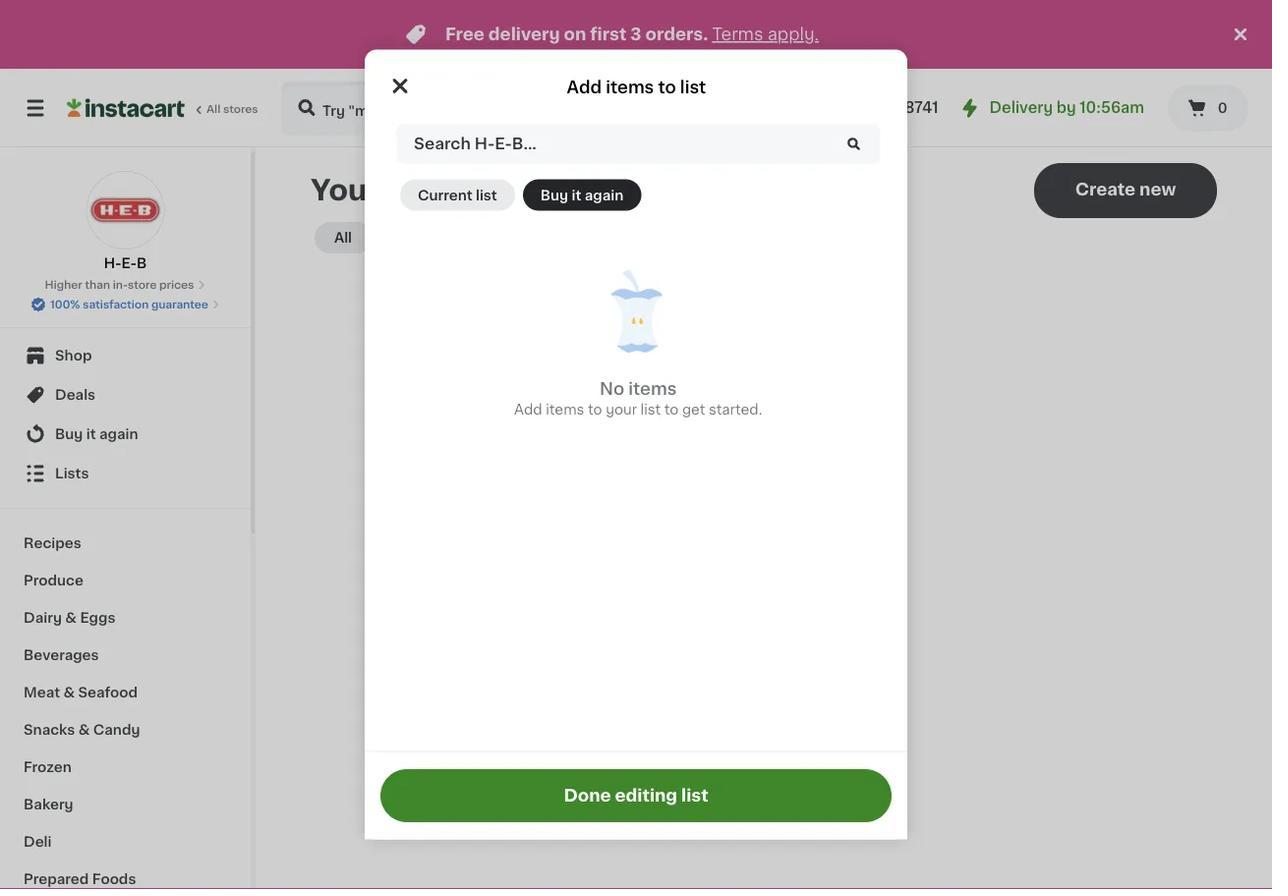 Task type: describe. For each thing, give the bounding box(es) containing it.
current
[[418, 188, 472, 202]]

eggs
[[80, 611, 115, 625]]

1 vertical spatial again
[[99, 428, 138, 441]]

h-e-b
[[104, 257, 147, 270]]

all button
[[315, 222, 372, 254]]

your
[[606, 403, 637, 416]]

new
[[1140, 181, 1176, 198]]

produce link
[[12, 562, 239, 600]]

shop
[[55, 349, 92, 363]]

& for meat
[[63, 686, 75, 700]]

0 horizontal spatial buy
[[55, 428, 83, 441]]

guarantee
[[151, 299, 208, 310]]

prices
[[159, 280, 194, 291]]

orders.
[[645, 26, 708, 43]]

delivery by 10:56am link
[[958, 96, 1144, 120]]

your lists
[[311, 176, 449, 204]]

buy it again button
[[523, 179, 641, 211]]

1 vertical spatial buy it again
[[55, 428, 138, 441]]

dairy
[[24, 611, 62, 625]]

store
[[128, 280, 157, 291]]

search h-e-b...
[[414, 136, 537, 152]]

current list button
[[400, 179, 515, 211]]

frozen
[[24, 761, 72, 775]]

buy inside button
[[540, 188, 568, 202]]

0 button
[[1168, 85, 1249, 132]]

free
[[445, 26, 485, 43]]

create
[[1075, 181, 1136, 198]]

search h-e-b... button
[[396, 124, 880, 164]]

list down orders.
[[680, 79, 706, 95]]

candy
[[93, 724, 140, 737]]

apply.
[[768, 26, 819, 43]]

h-e-b link
[[86, 171, 165, 273]]

items for add
[[606, 79, 654, 95]]

100%
[[50, 299, 80, 310]]

b...
[[512, 136, 537, 152]]

higher than in-store prices link
[[45, 277, 206, 293]]

meat & seafood link
[[12, 674, 239, 712]]

terms
[[712, 26, 763, 43]]

10:56am
[[1080, 101, 1144, 115]]

snacks & candy
[[24, 724, 140, 737]]

stores
[[223, 104, 258, 115]]

bakery link
[[12, 786, 239, 824]]

on
[[564, 26, 586, 43]]

0
[[1218, 101, 1228, 115]]

b
[[137, 257, 147, 270]]

e- inside "link"
[[121, 257, 137, 270]]

instacart logo image
[[67, 96, 185, 120]]

produce
[[24, 574, 84, 588]]

frozen link
[[12, 749, 239, 786]]

lists
[[386, 176, 449, 204]]

deals
[[55, 388, 95, 402]]

add items to list
[[567, 79, 706, 95]]

by
[[1057, 101, 1076, 115]]

78741 button
[[865, 81, 983, 136]]

deals link
[[12, 376, 239, 415]]

create new button
[[1034, 163, 1217, 218]]

done editing list
[[564, 788, 708, 805]]

delivery
[[488, 26, 560, 43]]

recipes
[[24, 537, 81, 551]]

deli
[[24, 836, 52, 849]]

terms apply. link
[[712, 26, 819, 43]]

lists link
[[12, 454, 239, 494]]

seafood
[[78, 686, 138, 700]]

your
[[311, 176, 379, 204]]

to down orders.
[[658, 79, 676, 95]]

again inside button
[[585, 188, 624, 202]]

shop link
[[12, 336, 239, 376]]

satisfaction
[[83, 299, 149, 310]]



Task type: vqa. For each thing, say whether or not it's contained in the screenshot.
Organic
no



Task type: locate. For each thing, give the bounding box(es) containing it.
beverages
[[24, 649, 99, 663]]

& right meat
[[63, 686, 75, 700]]

1 horizontal spatial again
[[585, 188, 624, 202]]

0 horizontal spatial h-
[[104, 257, 121, 270]]

again down search h-e-b... button
[[585, 188, 624, 202]]

0 vertical spatial buy
[[540, 188, 568, 202]]

h- inside button
[[475, 136, 495, 152]]

1 horizontal spatial buy it again
[[540, 188, 624, 202]]

e-
[[495, 136, 512, 152], [121, 257, 137, 270]]

0 vertical spatial h-
[[475, 136, 495, 152]]

than
[[85, 280, 110, 291]]

dairy & eggs
[[24, 611, 115, 625]]

100% satisfaction guarantee button
[[31, 293, 220, 313]]

all
[[206, 104, 220, 115], [334, 231, 352, 245]]

None search field
[[281, 81, 605, 136]]

list right "editing"
[[681, 788, 708, 805]]

buy it again
[[540, 188, 624, 202], [55, 428, 138, 441]]

to left 'your'
[[588, 403, 602, 416]]

recipes link
[[12, 525, 239, 562]]

lists
[[55, 467, 89, 481]]

prepared
[[24, 873, 89, 887]]

all for all stores
[[206, 104, 220, 115]]

add
[[567, 79, 602, 95], [514, 403, 542, 416]]

add inside no items add items to your list to get started.
[[514, 403, 542, 416]]

list right 'your'
[[640, 403, 661, 416]]

1 horizontal spatial h-
[[475, 136, 495, 152]]

it inside buy it again link
[[86, 428, 96, 441]]

e- inside button
[[495, 136, 512, 152]]

&
[[65, 611, 77, 625], [63, 686, 75, 700], [78, 724, 90, 737]]

0 vertical spatial it
[[572, 188, 581, 202]]

1 horizontal spatial e-
[[495, 136, 512, 152]]

all for all
[[334, 231, 352, 245]]

snacks & candy link
[[12, 712, 239, 749]]

it
[[572, 188, 581, 202], [86, 428, 96, 441]]

add left 'your'
[[514, 403, 542, 416]]

delivery by 10:56am
[[990, 101, 1144, 115]]

deli link
[[12, 824, 239, 861]]

service type group
[[630, 88, 841, 128]]

0 vertical spatial again
[[585, 188, 624, 202]]

it inside "buy it again" button
[[572, 188, 581, 202]]

0 horizontal spatial it
[[86, 428, 96, 441]]

1 vertical spatial it
[[86, 428, 96, 441]]

1 vertical spatial &
[[63, 686, 75, 700]]

meat
[[24, 686, 60, 700]]

1 vertical spatial items
[[628, 380, 677, 397]]

again up lists link
[[99, 428, 138, 441]]

& for dairy
[[65, 611, 77, 625]]

done
[[564, 788, 611, 805]]

all stores
[[206, 104, 258, 115]]

e- right search
[[495, 136, 512, 152]]

0 vertical spatial all
[[206, 104, 220, 115]]

2 vertical spatial &
[[78, 724, 90, 737]]

1 horizontal spatial it
[[572, 188, 581, 202]]

h- up higher than in-store prices
[[104, 257, 121, 270]]

editing
[[615, 788, 677, 805]]

buy it again inside button
[[540, 188, 624, 202]]

1 horizontal spatial all
[[334, 231, 352, 245]]

dairy & eggs link
[[12, 600, 239, 637]]

all inside all stores link
[[206, 104, 220, 115]]

get
[[682, 403, 705, 416]]

first
[[590, 26, 627, 43]]

it down deals
[[86, 428, 96, 441]]

& left candy
[[78, 724, 90, 737]]

beverages link
[[12, 637, 239, 674]]

higher
[[45, 280, 82, 291]]

items
[[606, 79, 654, 95], [628, 380, 677, 397], [546, 403, 584, 416]]

list inside no items add items to your list to get started.
[[640, 403, 661, 416]]

h-e-b logo image
[[86, 171, 165, 250]]

0 horizontal spatial buy it again
[[55, 428, 138, 441]]

0 vertical spatial e-
[[495, 136, 512, 152]]

it down search h-e-b... button
[[572, 188, 581, 202]]

items down free delivery on first 3 orders. terms apply.
[[606, 79, 654, 95]]

h-
[[475, 136, 495, 152], [104, 257, 121, 270]]

& left eggs
[[65, 611, 77, 625]]

higher than in-store prices
[[45, 280, 194, 291]]

1 vertical spatial e-
[[121, 257, 137, 270]]

free delivery on first 3 orders. terms apply.
[[445, 26, 819, 43]]

2 vertical spatial items
[[546, 403, 584, 416]]

list
[[680, 79, 706, 95], [476, 188, 497, 202], [640, 403, 661, 416], [681, 788, 708, 805]]

1 vertical spatial h-
[[104, 257, 121, 270]]

0 horizontal spatial add
[[514, 403, 542, 416]]

no items add items to your list to get started.
[[514, 380, 762, 416]]

& inside "link"
[[78, 724, 90, 737]]

limited time offer region
[[0, 0, 1229, 69]]

started.
[[709, 403, 762, 416]]

1 vertical spatial add
[[514, 403, 542, 416]]

search
[[414, 136, 471, 152]]

snacks
[[24, 724, 75, 737]]

1 horizontal spatial buy
[[540, 188, 568, 202]]

0 vertical spatial &
[[65, 611, 77, 625]]

list right the current
[[476, 188, 497, 202]]

meat & seafood
[[24, 686, 138, 700]]

to left get
[[664, 403, 679, 416]]

prepared foods
[[24, 873, 136, 887]]

no
[[600, 380, 624, 397]]

add down on
[[567, 79, 602, 95]]

items for no
[[628, 380, 677, 397]]

again
[[585, 188, 624, 202], [99, 428, 138, 441]]

0 vertical spatial add
[[567, 79, 602, 95]]

0 vertical spatial buy it again
[[540, 188, 624, 202]]

items left 'your'
[[546, 403, 584, 416]]

0 horizontal spatial all
[[206, 104, 220, 115]]

100% satisfaction guarantee
[[50, 299, 208, 310]]

all inside all button
[[334, 231, 352, 245]]

buy it again down deals
[[55, 428, 138, 441]]

1 horizontal spatial add
[[567, 79, 602, 95]]

78741
[[896, 101, 939, 115]]

0 horizontal spatial again
[[99, 428, 138, 441]]

0 vertical spatial items
[[606, 79, 654, 95]]

delivery
[[990, 101, 1053, 115]]

buy it again down search h-e-b... button
[[540, 188, 624, 202]]

list_add_items dialog
[[365, 50, 907, 840]]

buy
[[540, 188, 568, 202], [55, 428, 83, 441]]

& for snacks
[[78, 724, 90, 737]]

prepared foods link
[[12, 861, 239, 890]]

foods
[[92, 873, 136, 887]]

all left stores
[[206, 104, 220, 115]]

all stores link
[[67, 81, 260, 136]]

buy it again link
[[12, 415, 239, 454]]

bakery
[[24, 798, 73, 812]]

done editing list button
[[380, 770, 892, 823]]

e- up the higher than in-store prices link
[[121, 257, 137, 270]]

h- inside "link"
[[104, 257, 121, 270]]

buy right current list
[[540, 188, 568, 202]]

all down your
[[334, 231, 352, 245]]

0 horizontal spatial e-
[[121, 257, 137, 270]]

create new
[[1075, 181, 1176, 198]]

h- left b...
[[475, 136, 495, 152]]

current list
[[418, 188, 497, 202]]

3
[[630, 26, 642, 43]]

1 vertical spatial all
[[334, 231, 352, 245]]

buy up lists
[[55, 428, 83, 441]]

in-
[[113, 280, 128, 291]]

1 vertical spatial buy
[[55, 428, 83, 441]]

items up 'your'
[[628, 380, 677, 397]]

to
[[658, 79, 676, 95], [588, 403, 602, 416], [664, 403, 679, 416]]



